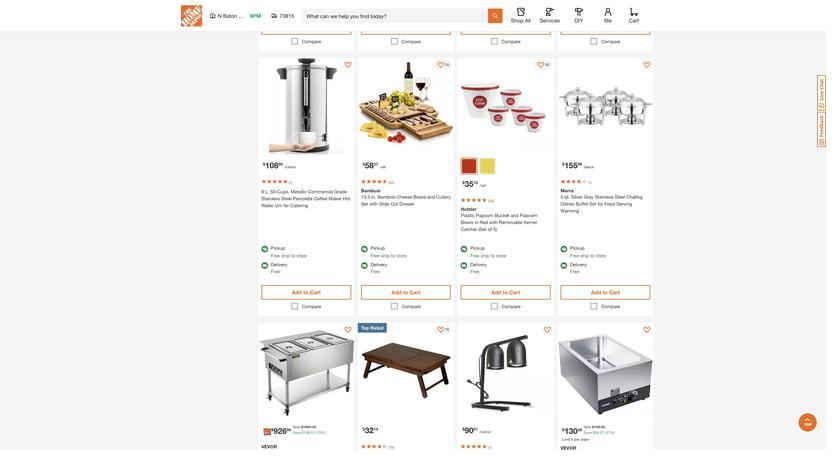 Task type: locate. For each thing, give the bounding box(es) containing it.
2 store from the left
[[397, 253, 407, 258]]

3 available shipping image from the left
[[561, 262, 568, 269]]

4 pickup from the left
[[571, 245, 585, 251]]

1065
[[303, 425, 311, 429]]

0 vertical spatial with
[[370, 201, 378, 207]]

$ up the 8
[[263, 162, 265, 167]]

add to cart button for 108
[[262, 285, 351, 300]]

( 1 ) down $ 90 81 /carton
[[489, 445, 492, 450]]

cart for 5 qt. silver gray stainless steel chafing dishes buffet set for food serving warming image
[[610, 289, 620, 295]]

2 pickup from the left
[[371, 245, 385, 251]]

pickup free ship to store for 155
[[571, 245, 607, 258]]

free for available shipping image corresponding to 58
[[371, 269, 380, 274]]

1 up metallic
[[290, 180, 292, 185]]

/set right 10
[[480, 183, 486, 187]]

5 inside merra 5 qt. silver gray stainless steel chafing dishes buffet set for food serving warming
[[561, 194, 564, 200]]

108
[[265, 161, 279, 170]]

2 set from the left
[[590, 201, 597, 207]]

store
[[297, 253, 307, 258], [397, 253, 407, 258], [496, 253, 507, 258], [596, 253, 607, 258]]

commercial
[[308, 189, 333, 194]]

/box
[[293, 425, 300, 429], [584, 425, 591, 429]]

available for pickup image
[[561, 246, 568, 252]]

set down the gray
[[590, 201, 597, 207]]

81
[[474, 427, 478, 432]]

add to cart button
[[461, 20, 551, 35], [262, 285, 351, 300], [361, 285, 451, 300], [461, 285, 551, 300], [561, 285, 651, 300]]

display image for 108
[[345, 62, 351, 69]]

all
[[525, 17, 531, 23]]

store for 155
[[596, 253, 607, 258]]

0 vertical spatial /carton
[[285, 165, 296, 169]]

rated
[[371, 325, 384, 331]]

3 pickup free ship to store from the left
[[471, 245, 507, 258]]

$ inside $ 155 99 /piece
[[563, 162, 565, 167]]

1 vertical spatial 90
[[465, 426, 474, 435]]

2 delivery from the left
[[371, 262, 387, 267]]

$ down the 1065
[[302, 430, 304, 435]]

with inside hutzler plastic popcorn bucket and popcorn bowls in red with removable kernel catcher (set of 5)
[[490, 219, 498, 225]]

$ 35 10 /set
[[463, 179, 486, 188]]

( 1 )
[[289, 180, 293, 185], [588, 180, 592, 185], [489, 445, 492, 450]]

4 store from the left
[[596, 253, 607, 258]]

me button
[[598, 8, 619, 24]]

display image
[[345, 62, 351, 69], [438, 327, 445, 334], [544, 327, 551, 334]]

1 down $ 90 81 /carton
[[489, 445, 491, 450]]

steel up serving
[[615, 194, 626, 200]]

2 pickup free ship to store from the left
[[371, 245, 407, 258]]

1 horizontal spatial with
[[490, 219, 498, 225]]

display image inside "50" dropdown button
[[538, 62, 544, 69]]

What can we help you find today? search field
[[307, 9, 488, 23]]

display image inside 70 dropdown button
[[438, 327, 445, 334]]

5 qt. silver gray stainless steel chafing dishes buffet set for food serving warming image
[[558, 58, 654, 155]]

2 horizontal spatial 1
[[589, 180, 591, 185]]

50-
[[271, 189, 277, 194]]

save right 98
[[293, 430, 301, 435]]

with for popcorn
[[490, 219, 498, 225]]

9pm
[[250, 13, 261, 19]]

58 down 188
[[595, 430, 599, 435]]

3 ship from the left
[[481, 253, 490, 258]]

coffee
[[314, 196, 328, 201]]

1 horizontal spatial 58
[[595, 430, 599, 435]]

50 button
[[534, 60, 553, 70]]

1 for 108
[[290, 180, 292, 185]]

1 horizontal spatial /carton
[[480, 430, 491, 434]]

2 delivery free from the left
[[371, 262, 387, 274]]

32 for ( 32 )
[[390, 180, 394, 185]]

1 horizontal spatial available shipping image
[[361, 262, 368, 269]]

0 horizontal spatial steel
[[281, 196, 292, 201]]

water
[[262, 203, 274, 208]]

2 available for pickup image from the left
[[361, 246, 368, 252]]

0 horizontal spatial available for pickup image
[[262, 246, 268, 252]]

available for pickup image for 108
[[262, 246, 268, 252]]

1 vertical spatial with
[[490, 219, 498, 225]]

save inside /box $ 1065 . 49 save $ 138 . 51 ( 13 %)
[[293, 430, 301, 435]]

/set inside '$ 35 10 /set'
[[480, 183, 486, 187]]

0 horizontal spatial ( 1 )
[[289, 180, 293, 185]]

delivery free for 108
[[271, 262, 288, 274]]

(
[[289, 180, 290, 185], [389, 180, 390, 185], [588, 180, 589, 185], [489, 199, 489, 203], [316, 430, 317, 435], [605, 430, 606, 435], [389, 445, 390, 450], [489, 445, 489, 450]]

0 horizontal spatial stainless
[[262, 196, 280, 201]]

0 vertical spatial 32
[[390, 180, 394, 185]]

$ left 81
[[463, 427, 465, 432]]

set down 13.5
[[361, 201, 368, 207]]

$ left 98
[[271, 427, 274, 432]]

0 horizontal spatial 58
[[365, 161, 374, 170]]

95
[[602, 425, 606, 429]]

/set up bambusi
[[380, 165, 386, 169]]

/carton right 108 at the top
[[285, 165, 296, 169]]

$
[[263, 162, 265, 167], [363, 162, 365, 167], [563, 162, 565, 167], [463, 180, 465, 185], [301, 425, 303, 429], [592, 425, 594, 429], [363, 427, 365, 432], [463, 427, 465, 432], [271, 427, 274, 432], [563, 427, 565, 432], [302, 430, 304, 435], [593, 430, 595, 435]]

2 horizontal spatial ( 1 )
[[588, 180, 592, 185]]

0 horizontal spatial save
[[293, 430, 301, 435]]

save up order
[[584, 430, 592, 435]]

1 up the gray
[[589, 180, 591, 185]]

1 horizontal spatial /set
[[480, 183, 486, 187]]

51
[[311, 430, 315, 435]]

1 horizontal spatial and
[[511, 212, 519, 218]]

1 vertical spatial /carton
[[480, 430, 491, 434]]

for inside merra 5 qt. silver gray stainless steel chafing dishes buffet set for food serving warming
[[598, 201, 604, 207]]

delivery
[[271, 262, 288, 267], [371, 262, 387, 267], [471, 262, 487, 267], [571, 262, 587, 267]]

0 horizontal spatial /carton
[[285, 165, 296, 169]]

0 vertical spatial 5
[[561, 194, 564, 200]]

2 popcorn from the left
[[520, 212, 538, 218]]

pickup for 155
[[571, 245, 585, 251]]

/carton right 81
[[480, 430, 491, 434]]

pickup
[[271, 245, 285, 251], [371, 245, 385, 251], [471, 245, 485, 251], [571, 245, 585, 251]]

0 vertical spatial 57
[[374, 162, 378, 167]]

with down in.
[[370, 201, 378, 207]]

for
[[598, 201, 604, 207], [284, 203, 289, 208]]

1 for 155
[[589, 180, 591, 185]]

with inside bambusi 13.5 in. bamboo cheese board and cutlery set with slide out drawer
[[370, 201, 378, 207]]

0 horizontal spatial display image
[[345, 62, 351, 69]]

1 set from the left
[[361, 201, 368, 207]]

2 %) from the left
[[610, 430, 615, 435]]

57 inside $ 130 38 /box $ 188 . 95 save $ 58 . 57 ( 31 %) limit 5 per order
[[600, 430, 604, 435]]

0 vertical spatial /set
[[380, 165, 386, 169]]

display image for 5 qt. silver gray stainless steel chafing dishes buffet set for food serving warming image
[[644, 62, 651, 69]]

14
[[374, 427, 378, 432]]

diy button
[[569, 8, 590, 24]]

58 up bambusi
[[365, 161, 374, 170]]

1 vertical spatial 50
[[489, 199, 493, 203]]

5 inside $ 130 38 /box $ 188 . 95 save $ 58 . 57 ( 31 %) limit 5 per order
[[571, 437, 574, 441]]

0 horizontal spatial 57
[[374, 162, 378, 167]]

ship for 108
[[281, 253, 290, 258]]

delivery free for 58
[[371, 262, 387, 274]]

( 1 ) up cups,
[[289, 180, 293, 185]]

1 horizontal spatial 50
[[545, 62, 549, 67]]

1 horizontal spatial available for pickup image
[[361, 246, 368, 252]]

/set
[[380, 165, 386, 169], [480, 183, 486, 187]]

8 l, 50-cups, metallic commercial grade stainless steel percolate coffee maker hot water urn for catering link
[[262, 188, 351, 209]]

and inside bambusi 13.5 in. bamboo cheese board and cutlery set with slide out drawer
[[427, 194, 435, 200]]

1 pickup from the left
[[271, 245, 285, 251]]

plastic
[[461, 212, 475, 218]]

save
[[293, 430, 301, 435], [584, 430, 592, 435]]

1 horizontal spatial set
[[590, 201, 597, 207]]

/set inside "$ 58 57 /set"
[[380, 165, 386, 169]]

cart link
[[627, 8, 642, 24]]

/carton inside $ 90 81 /carton
[[480, 430, 491, 434]]

1 horizontal spatial popcorn
[[520, 212, 538, 218]]

/carton for 108
[[285, 165, 296, 169]]

1 vertical spatial and
[[511, 212, 519, 218]]

1 horizontal spatial /box
[[584, 425, 591, 429]]

stainless down 50- at the top
[[262, 196, 280, 201]]

( 1 ) up the gray
[[588, 180, 592, 185]]

maker
[[329, 196, 342, 201]]

1 save from the left
[[293, 430, 301, 435]]

delivery for 58
[[371, 262, 387, 267]]

1 ship from the left
[[281, 253, 290, 258]]

1 vertical spatial /set
[[480, 183, 486, 187]]

1 available for pickup image from the left
[[262, 246, 268, 252]]

stainless inside merra 5 qt. silver gray stainless steel chafing dishes buffet set for food serving warming
[[595, 194, 614, 200]]

/box right 38
[[584, 425, 591, 429]]

5 left 'per'
[[571, 437, 574, 441]]

8 l, 50-cups, metallic commercial grade stainless steel percolate coffee maker hot water urn for catering image
[[258, 58, 355, 155]]

0 vertical spatial 90
[[279, 162, 283, 167]]

0 horizontal spatial 5
[[561, 194, 564, 200]]

store for 58
[[397, 253, 407, 258]]

0 horizontal spatial with
[[370, 201, 378, 207]]

dishes
[[561, 201, 575, 207]]

$ left '14'
[[363, 427, 365, 432]]

/box right 98
[[293, 425, 300, 429]]

board
[[414, 194, 426, 200]]

4 pickup free ship to store from the left
[[571, 245, 607, 258]]

steel down cups,
[[281, 196, 292, 201]]

available for pickup image
[[262, 246, 268, 252], [361, 246, 368, 252], [461, 246, 468, 252]]

1 horizontal spatial 1
[[489, 445, 491, 450]]

1 popcorn from the left
[[476, 212, 494, 218]]

/carton
[[285, 165, 296, 169], [480, 430, 491, 434]]

$ left 99
[[563, 162, 565, 167]]

1 pickup free ship to store from the left
[[271, 245, 307, 258]]

free for available shipping image related to 155
[[571, 269, 580, 274]]

1 horizontal spatial for
[[598, 201, 604, 207]]

1 horizontal spatial 32
[[390, 180, 394, 185]]

ship for 58
[[381, 253, 390, 258]]

( 50 )
[[489, 199, 494, 203]]

0 horizontal spatial 90
[[279, 162, 283, 167]]

pickup for 58
[[371, 245, 385, 251]]

shop all
[[511, 17, 531, 23]]

)
[[292, 180, 293, 185], [394, 180, 395, 185], [591, 180, 592, 185], [493, 199, 494, 203], [394, 445, 395, 450], [491, 445, 492, 450]]

display image for the 58 qt. commercial electric food warmer 3-pot steam table food warmer 0-100℃ with etl certification for catering image
[[345, 327, 351, 334]]

2 horizontal spatial available shipping image
[[561, 262, 568, 269]]

50
[[545, 62, 549, 67], [489, 199, 493, 203]]

13.5
[[361, 194, 370, 200]]

ship for 155
[[581, 253, 590, 258]]

popcorn up kernel
[[520, 212, 538, 218]]

1 horizontal spatial stainless
[[595, 194, 614, 200]]

and right board
[[427, 194, 435, 200]]

0 horizontal spatial 1
[[290, 180, 292, 185]]

steel
[[615, 194, 626, 200], [281, 196, 292, 201]]

4 delivery free from the left
[[571, 262, 587, 274]]

4 ship from the left
[[581, 253, 590, 258]]

0 vertical spatial and
[[427, 194, 435, 200]]

display image for the commercial food warmer 24 qt. bain marie 1200w electric buffet warmer soup warmer stove steam image
[[644, 327, 651, 334]]

delivery for 155
[[571, 262, 587, 267]]

1 store from the left
[[297, 253, 307, 258]]

display image
[[438, 62, 445, 69], [538, 62, 544, 69], [644, 62, 651, 69], [345, 327, 351, 334], [644, 327, 651, 334]]

$ up bambusi
[[363, 162, 365, 167]]

removable
[[499, 219, 523, 225]]

/carton inside the $ 108 90 /carton
[[285, 165, 296, 169]]

1 vertical spatial 57
[[600, 430, 604, 435]]

1 horizontal spatial save
[[584, 430, 592, 435]]

1 horizontal spatial 5
[[571, 437, 574, 441]]

2 horizontal spatial display image
[[544, 327, 551, 334]]

with up the 5)
[[490, 219, 498, 225]]

25
[[446, 62, 450, 67]]

/carton for 90
[[480, 430, 491, 434]]

add for 58
[[392, 289, 402, 295]]

1 horizontal spatial steel
[[615, 194, 626, 200]]

2 save from the left
[[584, 430, 592, 435]]

0 horizontal spatial set
[[361, 201, 368, 207]]

0 horizontal spatial /box
[[293, 425, 300, 429]]

for left the food
[[598, 201, 604, 207]]

2 horizontal spatial available for pickup image
[[461, 246, 468, 252]]

1 %) from the left
[[321, 430, 326, 435]]

1 horizontal spatial display image
[[438, 327, 445, 334]]

0 horizontal spatial for
[[284, 203, 289, 208]]

$ inside $ 926 98
[[271, 427, 274, 432]]

( 1 ) for 108
[[289, 180, 293, 185]]

pickup free ship to store
[[271, 245, 307, 258], [371, 245, 407, 258], [471, 245, 507, 258], [571, 245, 607, 258]]

set
[[361, 201, 368, 207], [590, 201, 597, 207]]

add to cart
[[492, 24, 521, 30], [292, 289, 321, 295], [392, 289, 421, 295], [492, 289, 521, 295], [591, 289, 620, 295]]

cutlery
[[436, 194, 451, 200]]

ship
[[281, 253, 290, 258], [381, 253, 390, 258], [481, 253, 490, 258], [581, 253, 590, 258]]

delivery for 108
[[271, 262, 288, 267]]

0 horizontal spatial 32
[[365, 426, 374, 435]]

free for available shipping icon on the bottom right
[[471, 269, 480, 274]]

1 horizontal spatial 57
[[600, 430, 604, 435]]

$ left 95
[[592, 425, 594, 429]]

store for 108
[[297, 253, 307, 258]]

38
[[578, 427, 582, 432]]

4 delivery from the left
[[571, 262, 587, 267]]

0 horizontal spatial popcorn
[[476, 212, 494, 218]]

1 for 90
[[489, 445, 491, 450]]

2 ship from the left
[[381, 253, 390, 258]]

free for available shipping image related to 108
[[271, 269, 280, 274]]

57 down 95
[[600, 430, 604, 435]]

me
[[605, 17, 612, 23]]

bambusi 13.5 in. bamboo cheese board and cutlery set with slide out drawer
[[361, 188, 451, 207]]

0 horizontal spatial /set
[[380, 165, 386, 169]]

1 delivery from the left
[[271, 262, 288, 267]]

57
[[374, 162, 378, 167], [600, 430, 604, 435]]

0 vertical spatial 50
[[545, 62, 549, 67]]

1 vertical spatial 5
[[571, 437, 574, 441]]

red
[[480, 219, 488, 225]]

free
[[371, 4, 380, 9], [471, 4, 480, 9], [571, 4, 580, 9], [271, 253, 280, 258], [371, 253, 380, 258], [471, 253, 480, 258], [571, 253, 580, 258], [271, 269, 280, 274], [371, 269, 380, 274], [471, 269, 480, 274], [571, 269, 580, 274]]

hot
[[343, 196, 350, 201]]

$ left 10
[[463, 180, 465, 185]]

%) inside $ 130 38 /box $ 188 . 95 save $ 58 . 57 ( 31 %) limit 5 per order
[[610, 430, 615, 435]]

1 horizontal spatial ( 1 )
[[489, 445, 492, 450]]

0 horizontal spatial %)
[[321, 430, 326, 435]]

1 horizontal spatial %)
[[610, 430, 615, 435]]

with for in.
[[370, 201, 378, 207]]

1 /box from the left
[[293, 425, 300, 429]]

popcorn
[[476, 212, 494, 218], [520, 212, 538, 218]]

shop
[[511, 17, 524, 23]]

3 delivery from the left
[[471, 262, 487, 267]]

0 horizontal spatial and
[[427, 194, 435, 200]]

70815
[[280, 13, 294, 19]]

.
[[311, 425, 312, 429], [601, 425, 602, 429], [310, 430, 311, 435], [599, 430, 600, 435]]

0 horizontal spatial available shipping image
[[262, 262, 268, 269]]

%) inside /box $ 1065 . 49 save $ 138 . 51 ( 13 %)
[[321, 430, 326, 435]]

2 available shipping image from the left
[[361, 262, 368, 269]]

1 vertical spatial 32
[[365, 426, 374, 435]]

available shipping image
[[262, 262, 268, 269], [361, 262, 368, 269], [561, 262, 568, 269]]

with
[[370, 201, 378, 207], [490, 219, 498, 225]]

cart for 8 l, 50-cups, metallic commercial grade stainless steel percolate coffee maker hot water urn for catering image
[[310, 289, 321, 295]]

for right urn
[[284, 203, 289, 208]]

in.
[[372, 194, 376, 200]]

25 button
[[435, 60, 453, 70]]

5 left qt.
[[561, 194, 564, 200]]

1 available shipping image from the left
[[262, 262, 268, 269]]

bambusi
[[361, 188, 381, 193]]

57 up bambusi
[[374, 162, 378, 167]]

and up removable at top right
[[511, 212, 519, 218]]

1 vertical spatial 58
[[595, 430, 599, 435]]

stainless up the food
[[595, 194, 614, 200]]

popcorn up red
[[476, 212, 494, 218]]

2 /box from the left
[[584, 425, 591, 429]]

1 delivery free from the left
[[271, 262, 288, 274]]



Task type: vqa. For each thing, say whether or not it's contained in the screenshot.
Set
yes



Task type: describe. For each thing, give the bounding box(es) containing it.
bamboo
[[378, 194, 395, 200]]

the home depot logo image
[[181, 5, 202, 26]]

metallic
[[291, 189, 307, 194]]

$ 155 99 /piece
[[563, 161, 594, 170]]

l,
[[265, 189, 269, 194]]

pickup free ship to store for 108
[[271, 245, 307, 258]]

( inside $ 130 38 /box $ 188 . 95 save $ 58 . 57 ( 31 %) limit 5 per order
[[605, 430, 606, 435]]

/box $ 1065 . 49 save $ 138 . 51 ( 13 %)
[[293, 425, 326, 435]]

0 vertical spatial 58
[[365, 161, 374, 170]]

for inside 8 l, 50-cups, metallic commercial grade stainless steel percolate coffee maker hot water urn for catering
[[284, 203, 289, 208]]

50 inside dropdown button
[[545, 62, 549, 67]]

limit
[[563, 437, 570, 441]]

steel inside 8 l, 50-cups, metallic commercial grade stainless steel percolate coffee maker hot water urn for catering
[[281, 196, 292, 201]]

free for available for pickup icon
[[571, 253, 580, 258]]

3 store from the left
[[496, 253, 507, 258]]

available shipping image
[[461, 262, 468, 269]]

save inside $ 130 38 /box $ 188 . 95 save $ 58 . 57 ( 31 %) limit 5 per order
[[584, 430, 592, 435]]

add for 108
[[292, 289, 302, 295]]

57 inside "$ 58 57 /set"
[[374, 162, 378, 167]]

feedback link image
[[818, 112, 827, 147]]

plastic popcorn bucket and popcorn bowls in red with removable kernel catcher (set of 5) image
[[458, 58, 554, 155]]

available for pickup image for 58
[[361, 246, 368, 252]]

) for 108
[[292, 180, 293, 185]]

58 qt. commercial electric food warmer 3-pot steam table food warmer 0-100℃ with etl certification for catering image
[[258, 323, 355, 420]]

delivery free for 155
[[571, 262, 587, 274]]

$ inside $ 32 14
[[363, 427, 365, 432]]

bowls
[[461, 219, 474, 225]]

pickup for 108
[[271, 245, 285, 251]]

vevor link
[[262, 444, 351, 450]]

31
[[606, 430, 610, 435]]

serving
[[617, 201, 632, 207]]

and inside hutzler plastic popcorn bucket and popcorn bowls in red with removable kernel catcher (set of 5)
[[511, 212, 519, 218]]

$ inside the $ 108 90 /carton
[[263, 162, 265, 167]]

$ 32 14
[[363, 426, 378, 435]]

3 delivery free from the left
[[471, 262, 487, 274]]

/piece
[[584, 165, 594, 169]]

) for 155
[[591, 180, 592, 185]]

qt.
[[565, 194, 570, 200]]

cart for 13.5 in. bamboo cheese board and cutlery set with slide out drawer 'image'
[[410, 289, 421, 295]]

catering
[[291, 203, 308, 208]]

display image for 90
[[544, 327, 551, 334]]

diy
[[575, 17, 584, 23]]

display image inside 25 dropdown button
[[438, 62, 445, 69]]

baton
[[223, 13, 237, 19]]

$ 130 38 /box $ 188 . 95 save $ 58 . 57 ( 31 %) limit 5 per order
[[563, 425, 615, 441]]

out
[[391, 201, 398, 207]]

( 1 ) for 155
[[588, 180, 592, 185]]

$ inside "$ 58 57 /set"
[[363, 162, 365, 167]]

10
[[474, 180, 478, 185]]

set inside merra 5 qt. silver gray stainless steel chafing dishes buffet set for food serving warming
[[590, 201, 597, 207]]

pickup free ship to store for 58
[[371, 245, 407, 258]]

hutzler
[[461, 206, 477, 212]]

of
[[488, 226, 492, 232]]

98
[[287, 427, 291, 432]]

) for 90
[[491, 445, 492, 450]]

steel inside merra 5 qt. silver gray stainless steel chafing dishes buffet set for food serving warming
[[615, 194, 626, 200]]

cart for plastic popcorn bucket and popcorn bowls in red with removable kernel catcher (set of 5) image at the top right of the page
[[510, 289, 521, 295]]

35
[[465, 179, 474, 188]]

urn
[[275, 203, 282, 208]]

(set
[[479, 226, 487, 232]]

$ up limit
[[563, 427, 565, 432]]

58 inside $ 130 38 /box $ 188 . 95 save $ 58 . 57 ( 31 %) limit 5 per order
[[595, 430, 599, 435]]

/box inside /box $ 1065 . 49 save $ 138 . 51 ( 13 %)
[[293, 425, 300, 429]]

90 inside the $ 108 90 /carton
[[279, 162, 283, 167]]

70815 button
[[272, 13, 295, 19]]

188
[[594, 425, 601, 429]]

drawer
[[400, 201, 415, 207]]

$ 926 98
[[271, 426, 291, 436]]

n
[[218, 13, 222, 19]]

rouge
[[239, 13, 254, 19]]

( 1 ) for 90
[[489, 445, 492, 450]]

/set for 35
[[480, 183, 486, 187]]

chafing
[[627, 194, 643, 200]]

add to cart for 58
[[392, 289, 421, 295]]

( inside /box $ 1065 . 49 save $ 138 . 51 ( 13 %)
[[316, 430, 317, 435]]

merra
[[561, 188, 574, 193]]

hutzler plastic popcorn bucket and popcorn bowls in red with removable kernel catcher (set of 5)
[[461, 206, 538, 232]]

$ inside '$ 35 10 /set'
[[463, 180, 465, 185]]

926
[[274, 426, 287, 436]]

$ down 188
[[593, 430, 595, 435]]

add to cart button for 58
[[361, 285, 451, 300]]

catcher
[[461, 226, 477, 232]]

available shipping image for 155
[[561, 262, 568, 269]]

merra 5 qt. silver gray stainless steel chafing dishes buffet set for food serving warming
[[561, 188, 643, 214]]

kernel
[[524, 219, 537, 225]]

percolate
[[293, 196, 313, 201]]

) for 58
[[394, 180, 395, 185]]

free for third available for pickup image
[[471, 253, 480, 258]]

black 500w commercial food heat lamp portable electric food warmer 2-bulb with free-standing image
[[458, 323, 554, 420]]

per
[[575, 437, 580, 441]]

services button
[[540, 8, 561, 24]]

vevor
[[262, 444, 277, 450]]

free for 108's available for pickup image
[[271, 253, 280, 258]]

add to cart for 108
[[292, 289, 321, 295]]

155
[[565, 161, 578, 170]]

3 pickup from the left
[[471, 245, 485, 251]]

bucket
[[495, 212, 510, 218]]

services
[[540, 17, 560, 23]]

99
[[578, 162, 582, 167]]

available shipping image for 58
[[361, 262, 368, 269]]

3 available for pickup image from the left
[[461, 246, 468, 252]]

70
[[446, 327, 450, 332]]

1 horizontal spatial 90
[[465, 426, 474, 435]]

add for 155
[[591, 289, 602, 295]]

/box inside $ 130 38 /box $ 188 . 95 save $ 58 . 57 ( 31 %) limit 5 per order
[[584, 425, 591, 429]]

cheese
[[397, 194, 412, 200]]

order
[[581, 437, 589, 441]]

32 for $ 32 14
[[365, 426, 374, 435]]

silver
[[572, 194, 583, 200]]

buffet
[[576, 201, 589, 207]]

free for available for pickup image for 58
[[371, 253, 380, 258]]

yellow image
[[480, 159, 495, 174]]

70 button
[[435, 325, 453, 335]]

$ left 49
[[301, 425, 303, 429]]

top
[[361, 325, 369, 331]]

food
[[605, 201, 616, 207]]

5)
[[493, 226, 497, 232]]

$ inside $ 90 81 /carton
[[463, 427, 465, 432]]

alden lap desk, flip top with drawer, foldable legs image
[[358, 323, 455, 420]]

$ 58 57 /set
[[363, 161, 386, 170]]

set inside bambusi 13.5 in. bamboo cheese board and cutlery set with slide out drawer
[[361, 201, 368, 207]]

gray
[[584, 194, 594, 200]]

available shipping image for 108
[[262, 262, 268, 269]]

commercial food warmer 24 qt. bain marie 1200w electric buffet warmer soup warmer stove steam image
[[558, 323, 654, 420]]

$ 90 81 /carton
[[463, 426, 491, 435]]

grade
[[334, 189, 347, 194]]

13
[[317, 430, 321, 435]]

cups,
[[277, 189, 290, 194]]

add to cart for 155
[[591, 289, 620, 295]]

/set for 58
[[380, 165, 386, 169]]

add to cart button for 155
[[561, 285, 651, 300]]

49
[[312, 425, 316, 429]]

live chat image
[[818, 75, 827, 111]]

130
[[565, 426, 578, 436]]

red image
[[462, 159, 476, 173]]

top rated
[[361, 325, 384, 331]]

stainless inside 8 l, 50-cups, metallic commercial grade stainless steel percolate coffee maker hot water urn for catering
[[262, 196, 280, 201]]

13.5 in. bamboo cheese board and cutlery set with slide out drawer image
[[358, 58, 455, 155]]

8 l, 50-cups, metallic commercial grade stainless steel percolate coffee maker hot water urn for catering
[[262, 189, 350, 208]]

8
[[262, 189, 264, 194]]

slide
[[379, 201, 390, 207]]

0 horizontal spatial 50
[[489, 199, 493, 203]]

( 76 )
[[389, 445, 395, 450]]

$ 108 90 /carton
[[263, 161, 296, 170]]



